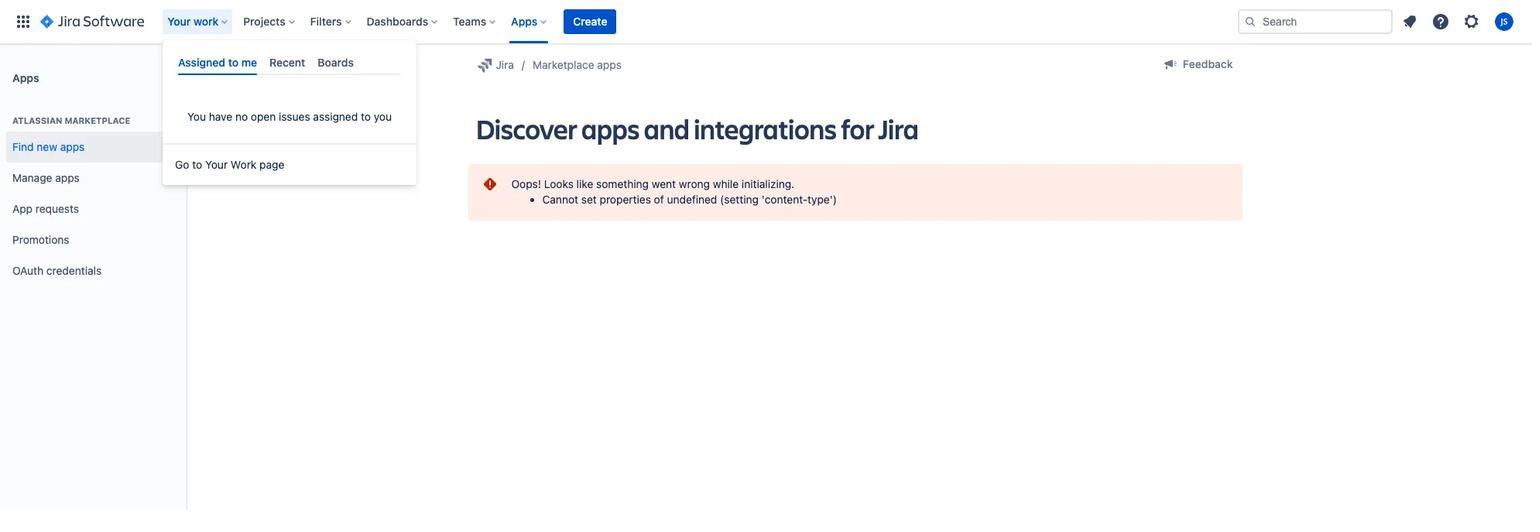 Task type: vqa. For each thing, say whether or not it's contained in the screenshot.
MAIN CONTENT AREA, START TYPING TO ENTER TEXT. text field
no



Task type: describe. For each thing, give the bounding box(es) containing it.
assigned to me
[[178, 56, 257, 69]]

your inside your work popup button
[[168, 15, 191, 28]]

your work button
[[163, 9, 234, 34]]

undefined
[[667, 193, 718, 206]]

for
[[841, 110, 875, 147]]

me
[[241, 56, 257, 69]]

primary element
[[9, 0, 1239, 43]]

of
[[654, 193, 664, 206]]

work
[[194, 15, 219, 28]]

'content-
[[762, 193, 808, 206]]

properties
[[600, 193, 651, 206]]

assigned
[[313, 110, 358, 123]]

teams button
[[449, 9, 502, 34]]

credentials
[[46, 264, 102, 277]]

(setting
[[721, 193, 759, 206]]

apps for manage
[[55, 171, 80, 184]]

jira link
[[476, 56, 514, 74]]

notifications image
[[1401, 12, 1420, 31]]

projects
[[243, 15, 286, 28]]

open
[[251, 110, 276, 123]]

go
[[175, 158, 189, 171]]

1 vertical spatial apps
[[12, 71, 39, 84]]

assigned
[[178, 56, 225, 69]]

oops!
[[512, 177, 542, 191]]

teams
[[453, 15, 487, 28]]

manage apps
[[12, 171, 80, 184]]

manage apps link
[[6, 163, 180, 194]]

0 vertical spatial marketplace
[[533, 58, 595, 71]]

initializing.
[[742, 177, 795, 191]]

find new apps link
[[6, 132, 180, 163]]

you
[[374, 110, 392, 123]]

help image
[[1432, 12, 1451, 31]]

work
[[231, 158, 257, 171]]

marketplace inside group
[[65, 115, 130, 125]]

oauth credentials
[[12, 264, 102, 277]]

your inside go to your work page link
[[205, 158, 228, 171]]

requests
[[36, 202, 79, 215]]

wrong
[[679, 177, 710, 191]]

find
[[12, 140, 34, 153]]

go to your work page link
[[163, 150, 417, 181]]

page
[[260, 158, 285, 171]]

atlassian marketplace group
[[6, 99, 180, 291]]

apps inside 'link'
[[60, 140, 85, 153]]

to for assigned to me
[[228, 56, 239, 69]]

promotions link
[[6, 225, 180, 256]]

apps button
[[507, 9, 553, 34]]

something
[[597, 177, 649, 191]]

cannot
[[543, 193, 579, 206]]

you have no open issues assigned to you
[[187, 110, 392, 123]]

manage
[[12, 171, 52, 184]]

no
[[235, 110, 248, 123]]

search image
[[1245, 15, 1257, 28]]

your profile and settings image
[[1496, 12, 1514, 31]]

marketplace apps link
[[533, 56, 622, 74]]

issues
[[279, 110, 310, 123]]

Search field
[[1239, 9, 1394, 34]]

boards
[[318, 56, 354, 69]]

apps inside dropdown button
[[511, 15, 538, 28]]

set
[[582, 193, 597, 206]]

appswitcher icon image
[[14, 12, 33, 31]]

atlassian marketplace
[[12, 115, 130, 125]]



Task type: locate. For each thing, give the bounding box(es) containing it.
tab list containing assigned to me
[[172, 50, 408, 75]]

banner
[[0, 0, 1533, 43]]

1 vertical spatial marketplace
[[65, 115, 130, 125]]

to right go
[[192, 158, 202, 171]]

promotions
[[12, 233, 69, 246]]

your work
[[168, 15, 219, 28]]

looks
[[544, 177, 574, 191]]

0 horizontal spatial apps
[[12, 71, 39, 84]]

oauth
[[12, 264, 44, 277]]

1 horizontal spatial jira
[[879, 110, 919, 147]]

filters button
[[306, 9, 358, 34]]

tab list
[[172, 50, 408, 75]]

1 horizontal spatial your
[[205, 158, 228, 171]]

0 vertical spatial your
[[168, 15, 191, 28]]

apps
[[511, 15, 538, 28], [12, 71, 39, 84]]

0 horizontal spatial your
[[168, 15, 191, 28]]

oops! looks like something went wrong while initializing. cannot set properties of undefined (setting 'content-type')
[[512, 177, 837, 206]]

feedback button
[[1153, 52, 1243, 77]]

2 horizontal spatial to
[[361, 110, 371, 123]]

context icon image
[[476, 56, 495, 74], [476, 56, 495, 74]]

1 vertical spatial to
[[361, 110, 371, 123]]

apps right 'new' on the left of page
[[60, 140, 85, 153]]

jira software image
[[40, 12, 144, 31], [40, 12, 144, 31]]

0 horizontal spatial marketplace
[[65, 115, 130, 125]]

1 horizontal spatial to
[[228, 56, 239, 69]]

integrations
[[694, 110, 837, 147]]

to left you
[[361, 110, 371, 123]]

0 vertical spatial to
[[228, 56, 239, 69]]

settings image
[[1463, 12, 1482, 31]]

filters
[[310, 15, 342, 28]]

went
[[652, 177, 676, 191]]

apps up atlassian
[[12, 71, 39, 84]]

oauth credentials link
[[6, 256, 180, 287]]

marketplace apps
[[533, 58, 622, 71]]

recent
[[270, 56, 305, 69]]

create button
[[564, 9, 617, 34]]

and
[[644, 110, 690, 147]]

dashboards
[[367, 15, 428, 28]]

0 horizontal spatial to
[[192, 158, 202, 171]]

jira down apps dropdown button
[[496, 58, 514, 71]]

0 vertical spatial jira
[[496, 58, 514, 71]]

apps left and
[[582, 110, 640, 147]]

feedback
[[1184, 57, 1234, 70]]

to left 'me'
[[228, 56, 239, 69]]

app requests link
[[6, 194, 180, 225]]

marketplace down create button
[[533, 58, 595, 71]]

create
[[573, 15, 608, 28]]

1 horizontal spatial apps
[[511, 15, 538, 28]]

apps for discover
[[582, 110, 640, 147]]

2 vertical spatial to
[[192, 158, 202, 171]]

new
[[37, 140, 57, 153]]

discover
[[476, 110, 577, 147]]

while
[[713, 177, 739, 191]]

1 horizontal spatial marketplace
[[533, 58, 595, 71]]

have
[[209, 110, 233, 123]]

1 vertical spatial jira
[[879, 110, 919, 147]]

app requests
[[12, 202, 79, 215]]

you
[[187, 110, 206, 123]]

marketplace
[[533, 58, 595, 71], [65, 115, 130, 125]]

jira
[[496, 58, 514, 71], [879, 110, 919, 147]]

apps
[[598, 58, 622, 71], [582, 110, 640, 147], [60, 140, 85, 153], [55, 171, 80, 184]]

marketplace up "find new apps" 'link'
[[65, 115, 130, 125]]

your
[[168, 15, 191, 28], [205, 158, 228, 171]]

to for go to your work page
[[192, 158, 202, 171]]

1 vertical spatial your
[[205, 158, 228, 171]]

app
[[12, 202, 33, 215]]

apps down primary element
[[598, 58, 622, 71]]

projects button
[[239, 9, 301, 34]]

0 horizontal spatial jira
[[496, 58, 514, 71]]

dashboards button
[[362, 9, 444, 34]]

jira right the for
[[879, 110, 919, 147]]

like
[[577, 177, 594, 191]]

apps right teams popup button
[[511, 15, 538, 28]]

apps for marketplace
[[598, 58, 622, 71]]

go to your work page
[[175, 158, 285, 171]]

find new apps
[[12, 140, 85, 153]]

to
[[228, 56, 239, 69], [361, 110, 371, 123], [192, 158, 202, 171]]

atlassian
[[12, 115, 62, 125]]

apps up requests
[[55, 171, 80, 184]]

discover apps and integrations for jira
[[476, 110, 919, 147]]

type')
[[808, 193, 837, 206]]

banner containing your work
[[0, 0, 1533, 43]]

0 vertical spatial apps
[[511, 15, 538, 28]]



